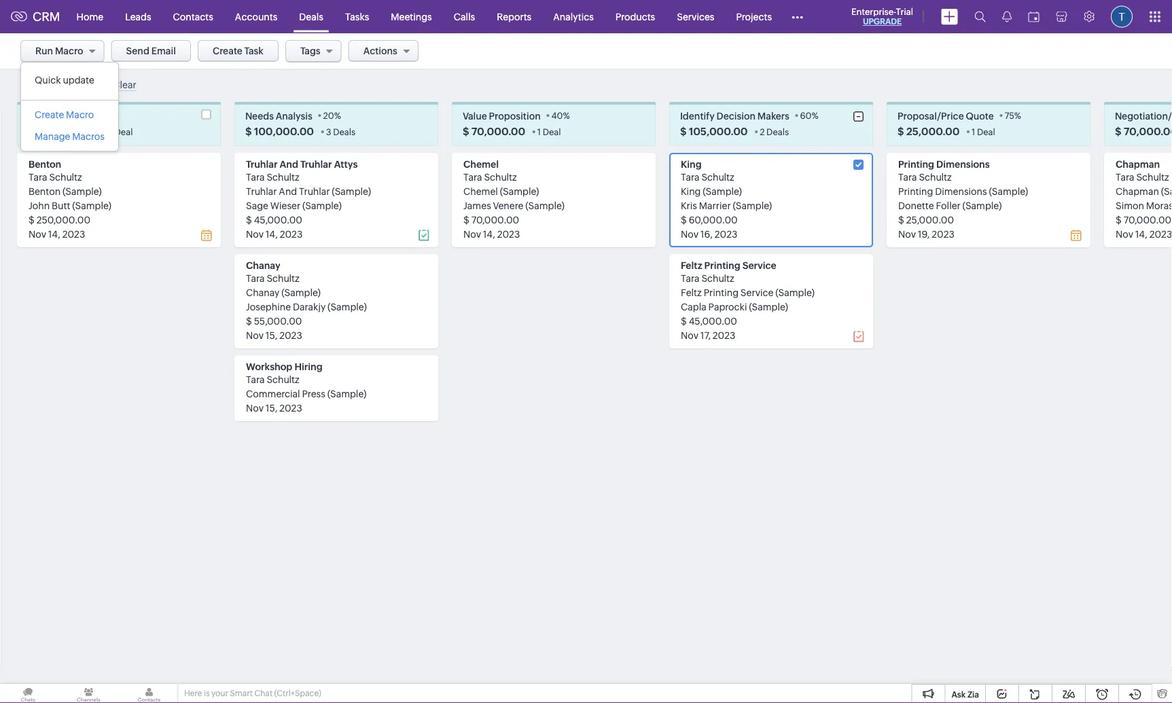 Task type: vqa. For each thing, say whether or not it's contained in the screenshot.
21
no



Task type: locate. For each thing, give the bounding box(es) containing it.
(sample) right press
[[327, 388, 366, 399]]

schultz inside chanay tara schultz chanay (sample) josephine darakjy (sample) $ 55,000.00 nov 15, 2023
[[267, 273, 299, 284]]

45,000.00 inside truhlar and truhlar attys tara schultz truhlar and truhlar (sample) sage wieser (sample) $ 45,000.00 nov 14, 2023
[[254, 214, 302, 225]]

% right proposition
[[563, 110, 570, 120]]

create left task
[[213, 46, 242, 56]]

deals link
[[288, 0, 334, 33]]

benton down manage
[[29, 159, 61, 169]]

3 1 deal from the left
[[972, 127, 995, 137]]

donette
[[898, 200, 934, 211]]

1 250,000.00 from the top
[[37, 125, 97, 137]]

250,000.00 inside the benton tara schultz benton (sample) john butt (sample) $ 250,000.00 nov 14, 2023
[[36, 214, 90, 225]]

feltz
[[681, 260, 702, 271], [681, 287, 702, 298]]

chemel (sample) link
[[463, 186, 539, 197]]

40
[[551, 110, 563, 120]]

$ 105,000.00
[[680, 125, 748, 137]]

1 vertical spatial chanay
[[246, 287, 280, 298]]

analysis
[[276, 110, 312, 121]]

70,000.00 down "negotiation/"
[[1124, 125, 1172, 137]]

wieser
[[270, 200, 300, 211]]

tara inside chemel tara schultz chemel (sample) james venere (sample) $ 70,000.00 nov 14, 2023
[[463, 171, 482, 182]]

deal down "calendar" image at right
[[1011, 46, 1031, 57]]

2 chanay from the top
[[246, 287, 280, 298]]

0 vertical spatial chapman
[[1116, 159, 1160, 169]]

nov inside chanay tara schultz chanay (sample) josephine darakjy (sample) $ 55,000.00 nov 15, 2023
[[246, 330, 264, 341]]

$ down proposal/price
[[898, 125, 904, 137]]

25,000.00 inside printing dimensions tara schultz printing dimensions (sample) donette foller (sample) $ 25,000.00 nov 19, 2023
[[906, 214, 954, 225]]

2023 right 17,
[[713, 330, 736, 341]]

create inside button
[[980, 46, 1009, 57]]

moras
[[1146, 200, 1172, 211]]

deals up tags
[[299, 11, 323, 22]]

2 15, from the top
[[266, 402, 277, 413]]

1 deal down '40'
[[537, 127, 561, 137]]

45,000.00
[[254, 214, 302, 225], [689, 315, 737, 326]]

analytics
[[553, 11, 594, 22]]

$ down donette
[[898, 214, 904, 225]]

tara down benton 'link' at top left
[[29, 171, 47, 182]]

2023 down 60,000.00 at the top
[[715, 229, 738, 239]]

(sample) down printing dimensions (sample) link on the right top of the page
[[963, 200, 1002, 211]]

60,000.00
[[689, 214, 738, 225]]

4 14, from the left
[[1135, 229, 1148, 239]]

nov
[[29, 229, 46, 239], [246, 229, 264, 239], [463, 229, 481, 239], [681, 229, 698, 239], [898, 229, 916, 239], [1116, 229, 1133, 239], [246, 330, 264, 341], [681, 330, 698, 341], [246, 402, 264, 413]]

$ left manage
[[28, 125, 34, 137]]

paprocki
[[708, 301, 747, 312]]

1 vertical spatial benton
[[29, 186, 61, 197]]

$ inside chapman tara schultz chapman (sa simon moras $ 70,000.00 nov 14, 2023
[[1116, 214, 1122, 225]]

1 vertical spatial chapman
[[1116, 186, 1159, 197]]

chapman up simon moras link
[[1116, 186, 1159, 197]]

deals for $ 105,000.00
[[767, 127, 789, 137]]

your
[[211, 689, 228, 698]]

deals right the 3
[[333, 127, 355, 137]]

0 vertical spatial king
[[681, 159, 702, 169]]

2 14, from the left
[[266, 229, 278, 239]]

chemel up chemel (sample) "link"
[[463, 159, 499, 169]]

2 250,000.00 from the top
[[36, 214, 90, 225]]

0 vertical spatial chemel
[[463, 159, 499, 169]]

15, down 55,000.00
[[266, 330, 277, 341]]

king up kris
[[681, 186, 701, 197]]

(sample) right venere at the top left of the page
[[525, 200, 565, 211]]

tara up donette
[[898, 171, 917, 182]]

250,000.00
[[37, 125, 97, 137], [36, 214, 90, 225]]

benton up the john
[[29, 186, 61, 197]]

nov down 55,000.00
[[246, 330, 264, 341]]

1 deal for $ 25,000.00
[[972, 127, 995, 137]]

1 % from the left
[[334, 110, 341, 120]]

macro left 10
[[66, 109, 94, 120]]

printing dimensions (sample) link
[[898, 186, 1028, 197]]

dimensions up donette foller (sample) link
[[935, 186, 987, 197]]

create inside "button"
[[213, 46, 242, 56]]

service up capla paprocki (sample) link
[[741, 287, 774, 298]]

schultz
[[49, 171, 82, 182], [267, 171, 299, 182], [484, 171, 517, 182], [702, 171, 734, 182], [919, 171, 952, 182], [1136, 171, 1169, 182], [267, 273, 299, 284], [702, 273, 734, 284], [267, 374, 299, 385]]

$ down the sage
[[246, 214, 252, 225]]

14, down butt
[[48, 229, 60, 239]]

14, inside chapman tara schultz chapman (sa simon moras $ 70,000.00 nov 14, 2023
[[1135, 229, 1148, 239]]

1 vertical spatial 15,
[[266, 402, 277, 413]]

1
[[20, 80, 24, 90], [109, 127, 113, 137], [537, 127, 541, 137], [972, 127, 975, 137]]

1 vertical spatial 25,000.00
[[906, 214, 954, 225]]

deals right 2 at the right top of the page
[[767, 127, 789, 137]]

14, inside truhlar and truhlar attys tara schultz truhlar and truhlar (sample) sage wieser (sample) $ 45,000.00 nov 14, 2023
[[266, 229, 278, 239]]

25,000.00 up 19,
[[906, 214, 954, 225]]

1 14, from the left
[[48, 229, 60, 239]]

1 horizontal spatial 45,000.00
[[689, 315, 737, 326]]

schultz inside king tara schultz king (sample) kris marrier (sample) $ 60,000.00 nov 16, 2023
[[702, 171, 734, 182]]

nov down "simon"
[[1116, 229, 1133, 239]]

chapman up chapman (sa link
[[1116, 159, 1160, 169]]

projects link
[[725, 0, 783, 33]]

feltz printing service tara schultz feltz printing service (sample) capla paprocki (sample) $ 45,000.00 nov 17, 2023
[[681, 260, 815, 341]]

create task button
[[198, 40, 279, 62]]

deal down '40'
[[543, 127, 561, 137]]

chapman link
[[1116, 159, 1160, 169]]

deal for $ 25,000.00
[[977, 127, 995, 137]]

truhlar down $ 100,000.00
[[246, 159, 278, 169]]

chanay up chanay (sample) link at the top left of page
[[246, 260, 280, 271]]

2023 right 19,
[[932, 229, 955, 239]]

benton
[[29, 159, 61, 169], [29, 186, 61, 197]]

commercial press (sample) link
[[246, 388, 366, 399]]

send email button
[[111, 40, 191, 62]]

meetings
[[391, 11, 432, 22]]

schultz inside workshop hiring tara schultz commercial press (sample) nov 15, 2023
[[267, 374, 299, 385]]

schultz down truhlar and truhlar attys link
[[267, 171, 299, 182]]

25,000.00 down proposal/price
[[906, 125, 960, 137]]

250,000.00 down create macro
[[37, 125, 97, 137]]

schultz down feltz printing service link
[[702, 273, 734, 284]]

calls link
[[443, 0, 486, 33]]

2 horizontal spatial 1 deal
[[972, 127, 995, 137]]

deal right macros
[[115, 127, 133, 137]]

search image
[[974, 11, 986, 22]]

1 vertical spatial dimensions
[[935, 186, 987, 197]]

14, inside chemel tara schultz chemel (sample) james venere (sample) $ 70,000.00 nov 14, 2023
[[483, 229, 495, 239]]

70,000.00 inside chapman tara schultz chapman (sa simon moras $ 70,000.00 nov 14, 2023
[[1124, 214, 1172, 225]]

1 for $ 25,000.00
[[972, 127, 975, 137]]

2 horizontal spatial create
[[980, 46, 1009, 57]]

(sample)
[[63, 186, 102, 197], [332, 186, 371, 197], [500, 186, 539, 197], [703, 186, 742, 197], [989, 186, 1028, 197], [72, 200, 111, 211], [302, 200, 342, 211], [525, 200, 565, 211], [733, 200, 772, 211], [963, 200, 1002, 211], [281, 287, 321, 298], [775, 287, 815, 298], [328, 301, 367, 312], [749, 301, 788, 312], [327, 388, 366, 399]]

(sample) down "feltz printing service (sample)" link
[[749, 301, 788, 312]]

tara inside workshop hiring tara schultz commercial press (sample) nov 15, 2023
[[246, 374, 265, 385]]

1 left record
[[20, 80, 24, 90]]

create deal button
[[966, 40, 1045, 63]]

nov down the sage
[[246, 229, 264, 239]]

2023 inside workshop hiring tara schultz commercial press (sample) nov 15, 2023
[[279, 402, 302, 413]]

Other Modules field
[[783, 6, 812, 28]]

0 horizontal spatial 45,000.00
[[254, 214, 302, 225]]

value proposition
[[463, 110, 541, 121]]

15, down "commercial"
[[266, 402, 277, 413]]

feltz down 16,
[[681, 260, 702, 271]]

0 vertical spatial 250,000.00
[[37, 125, 97, 137]]

schultz down printing dimensions link
[[919, 171, 952, 182]]

4 % from the left
[[1014, 110, 1021, 120]]

king up king (sample) link
[[681, 159, 702, 169]]

nov inside king tara schultz king (sample) kris marrier (sample) $ 60,000.00 nov 16, 2023
[[681, 229, 698, 239]]

$ down "simon"
[[1116, 214, 1122, 225]]

0 vertical spatial and
[[280, 159, 298, 169]]

3 14, from the left
[[483, 229, 495, 239]]

create down signals element
[[980, 46, 1009, 57]]

kris
[[681, 200, 697, 211]]

3
[[326, 127, 331, 137]]

schultz up king (sample) link
[[702, 171, 734, 182]]

1 vertical spatial macro
[[66, 109, 94, 120]]

2023
[[62, 229, 85, 239], [280, 229, 303, 239], [497, 229, 520, 239], [715, 229, 738, 239], [932, 229, 955, 239], [1149, 229, 1172, 239], [279, 330, 302, 341], [713, 330, 736, 341], [279, 402, 302, 413]]

tara inside chanay tara schultz chanay (sample) josephine darakjy (sample) $ 55,000.00 nov 15, 2023
[[246, 273, 265, 284]]

chanay up josephine
[[246, 287, 280, 298]]

deal for $ 70,000.00
[[543, 127, 561, 137]]

stageview
[[20, 82, 74, 93]]

2023 down moras
[[1149, 229, 1172, 239]]

dimensions up printing dimensions (sample) link on the right top of the page
[[936, 159, 990, 169]]

schultz inside truhlar and truhlar attys tara schultz truhlar and truhlar (sample) sage wieser (sample) $ 45,000.00 nov 14, 2023
[[267, 171, 299, 182]]

and down 100,000.00
[[280, 159, 298, 169]]

0 horizontal spatial create
[[35, 109, 64, 120]]

2023 inside feltz printing service tara schultz feltz printing service (sample) capla paprocki (sample) $ 45,000.00 nov 17, 2023
[[713, 330, 736, 341]]

contacts link
[[162, 0, 224, 33]]

% right makers
[[812, 110, 819, 120]]

tara down king link
[[681, 171, 700, 182]]

tara
[[29, 171, 47, 182], [246, 171, 265, 182], [463, 171, 482, 182], [681, 171, 700, 182], [898, 171, 917, 182], [1116, 171, 1134, 182], [246, 273, 265, 284], [681, 273, 700, 284], [246, 374, 265, 385]]

create for create task
[[213, 46, 242, 56]]

2023 down commercial press (sample) "link"
[[279, 402, 302, 413]]

2 % from the left
[[563, 110, 570, 120]]

0 vertical spatial 45,000.00
[[254, 214, 302, 225]]

45,000.00 up 17,
[[689, 315, 737, 326]]

1 vertical spatial feltz
[[681, 287, 702, 298]]

venere
[[493, 200, 523, 211]]

(sample) up capla paprocki (sample) link
[[775, 287, 815, 298]]

press
[[302, 388, 325, 399]]

20
[[323, 110, 334, 120]]

chemel
[[463, 159, 499, 169], [463, 186, 498, 197]]

signals image
[[1002, 11, 1012, 22]]

2 chemel from the top
[[463, 186, 498, 197]]

2 horizontal spatial deals
[[767, 127, 789, 137]]

2023 inside chemel tara schultz chemel (sample) james venere (sample) $ 70,000.00 nov 14, 2023
[[497, 229, 520, 239]]

tara up the sage
[[246, 171, 265, 182]]

1 15, from the top
[[266, 330, 277, 341]]

services
[[677, 11, 714, 22]]

$ down james
[[463, 214, 469, 225]]

macro for create macro
[[66, 109, 94, 120]]

nov down "commercial"
[[246, 402, 264, 413]]

% for $ 100,000.00
[[334, 110, 341, 120]]

chemel up james
[[463, 186, 498, 197]]

hiring
[[295, 361, 323, 372]]

attys
[[334, 159, 358, 169]]

simon
[[1116, 200, 1144, 211]]

schultz inside the benton tara schultz benton (sample) john butt (sample) $ 250,000.00 nov 14, 2023
[[49, 171, 82, 182]]

2 1 deal from the left
[[537, 127, 561, 137]]

0 horizontal spatial 1 deal
[[109, 127, 133, 137]]

schultz up chanay (sample) link at the top left of page
[[267, 273, 299, 284]]

0 vertical spatial chanay
[[246, 260, 280, 271]]

truhlar and truhlar attys link
[[246, 159, 358, 169]]

14, down simon moras link
[[1135, 229, 1148, 239]]

tara inside truhlar and truhlar attys tara schultz truhlar and truhlar (sample) sage wieser (sample) $ 45,000.00 nov 14, 2023
[[246, 171, 265, 182]]

1 horizontal spatial deals
[[333, 127, 355, 137]]

20 %
[[323, 110, 341, 120]]

home link
[[66, 0, 114, 33]]

15,
[[266, 330, 277, 341], [266, 402, 277, 413]]

$ down capla
[[681, 315, 687, 326]]

$ inside chanay tara schultz chanay (sample) josephine darakjy (sample) $ 55,000.00 nov 15, 2023
[[246, 315, 252, 326]]

(sample) inside workshop hiring tara schultz commercial press (sample) nov 15, 2023
[[327, 388, 366, 399]]

services link
[[666, 0, 725, 33]]

$ inside negotiation/ $ 70,000.00
[[1115, 125, 1122, 137]]

tara up capla
[[681, 273, 700, 284]]

1 vertical spatial 45,000.00
[[689, 315, 737, 326]]

chanay tara schultz chanay (sample) josephine darakjy (sample) $ 55,000.00 nov 15, 2023
[[246, 260, 367, 341]]

workshop
[[246, 361, 292, 372]]

nov left 17,
[[681, 330, 698, 341]]

1 1 deal from the left
[[109, 127, 133, 137]]

makers
[[758, 110, 789, 121]]

$ down josephine
[[246, 315, 252, 326]]

1 chemel from the top
[[463, 159, 499, 169]]

workshop hiring link
[[246, 361, 323, 372]]

reports link
[[486, 0, 542, 33]]

$ down kris
[[681, 214, 687, 225]]

truhlar up sage wieser (sample) link
[[299, 186, 330, 197]]

1 vertical spatial and
[[279, 186, 297, 197]]

chapman tara schultz chapman (sa simon moras $ 70,000.00 nov 14, 2023
[[1116, 159, 1172, 239]]

1 vertical spatial chemel
[[463, 186, 498, 197]]

$ down needs
[[245, 125, 252, 137]]

deal
[[1011, 46, 1031, 57], [115, 127, 133, 137], [543, 127, 561, 137], [977, 127, 995, 137]]

14, down james
[[483, 229, 495, 239]]

(sample) down 'benton (sample)' link
[[72, 200, 111, 211]]

sage wieser (sample) link
[[246, 200, 342, 211]]

1 vertical spatial king
[[681, 186, 701, 197]]

schultz down workshop hiring link
[[267, 374, 299, 385]]

2 king from the top
[[681, 186, 701, 197]]

nov left 16,
[[681, 229, 698, 239]]

capla paprocki (sample) link
[[681, 301, 788, 312]]

nov inside truhlar and truhlar attys tara schultz truhlar and truhlar (sample) sage wieser (sample) $ 45,000.00 nov 14, 2023
[[246, 229, 264, 239]]

benton tara schultz benton (sample) john butt (sample) $ 250,000.00 nov 14, 2023
[[29, 159, 111, 239]]

products link
[[605, 0, 666, 33]]

calendar image
[[1028, 11, 1040, 22]]

$ down "negotiation/"
[[1115, 125, 1122, 137]]

70,000.00 down simon moras link
[[1124, 214, 1172, 225]]

feltz up capla
[[681, 287, 702, 298]]

1 vertical spatial 250,000.00
[[36, 214, 90, 225]]

1 horizontal spatial 1 deal
[[537, 127, 561, 137]]

enterprise-
[[851, 6, 896, 17]]

15, inside chanay tara schultz chanay (sample) josephine darakjy (sample) $ 55,000.00 nov 15, 2023
[[266, 330, 277, 341]]

0 vertical spatial 25,000.00
[[906, 125, 960, 137]]

schultz up 'benton (sample)' link
[[49, 171, 82, 182]]

75
[[1005, 110, 1014, 120]]

(sample) up donette foller (sample) link
[[989, 186, 1028, 197]]

and up wieser
[[279, 186, 297, 197]]

1 feltz from the top
[[681, 260, 702, 271]]

1 right macros
[[109, 127, 113, 137]]

schultz up chapman (sa link
[[1136, 171, 1169, 182]]

2 25,000.00 from the top
[[906, 214, 954, 225]]

macro
[[55, 46, 83, 56], [66, 109, 94, 120]]

0 vertical spatial 15,
[[266, 330, 277, 341]]

19,
[[918, 229, 930, 239]]

nov inside chapman tara schultz chapman (sa simon moras $ 70,000.00 nov 14, 2023
[[1116, 229, 1133, 239]]

$ down "identify"
[[680, 125, 687, 137]]

1 horizontal spatial create
[[213, 46, 242, 56]]

service
[[742, 260, 776, 271], [741, 287, 774, 298]]

create up $ 250,000.00 at the top left of page
[[35, 109, 64, 120]]

2023 inside printing dimensions tara schultz printing dimensions (sample) donette foller (sample) $ 25,000.00 nov 19, 2023
[[932, 229, 955, 239]]

schultz inside printing dimensions tara schultz printing dimensions (sample) donette foller (sample) $ 25,000.00 nov 19, 2023
[[919, 171, 952, 182]]

1 vertical spatial service
[[741, 287, 774, 298]]

macro inside button
[[55, 46, 83, 56]]

truhlar
[[246, 159, 278, 169], [300, 159, 332, 169], [246, 186, 277, 197], [299, 186, 330, 197]]

0 vertical spatial macro
[[55, 46, 83, 56]]

1 deal right macros
[[109, 127, 133, 137]]

0 vertical spatial benton
[[29, 159, 61, 169]]

nov left 19,
[[898, 229, 916, 239]]

25,000.00
[[906, 125, 960, 137], [906, 214, 954, 225]]

2023 inside king tara schultz king (sample) kris marrier (sample) $ 60,000.00 nov 16, 2023
[[715, 229, 738, 239]]

2023 down sage wieser (sample) link
[[280, 229, 303, 239]]

1 down quote
[[972, 127, 975, 137]]

0 vertical spatial feltz
[[681, 260, 702, 271]]

105,000.00
[[689, 125, 748, 137]]

17,
[[700, 330, 711, 341]]



Task type: describe. For each thing, give the bounding box(es) containing it.
(sample) down truhlar and truhlar (sample) link
[[302, 200, 342, 211]]

2023 inside chanay tara schultz chanay (sample) josephine darakjy (sample) $ 55,000.00 nov 15, 2023
[[279, 330, 302, 341]]

1 deal for $ 70,000.00
[[537, 127, 561, 137]]

create for create macro
[[35, 109, 64, 120]]

signals element
[[994, 0, 1020, 33]]

$ inside king tara schultz king (sample) kris marrier (sample) $ 60,000.00 nov 16, 2023
[[681, 214, 687, 225]]

tara inside king tara schultz king (sample) kris marrier (sample) $ 60,000.00 nov 16, 2023
[[681, 171, 700, 182]]

truhlar and truhlar attys tara schultz truhlar and truhlar (sample) sage wieser (sample) $ 45,000.00 nov 14, 2023
[[246, 159, 371, 239]]

chat
[[254, 689, 273, 698]]

1 benton from the top
[[29, 159, 61, 169]]

run macro
[[35, 46, 83, 56]]

deals for $ 100,000.00
[[333, 127, 355, 137]]

reports
[[497, 11, 532, 22]]

update
[[63, 75, 94, 86]]

accounts link
[[224, 0, 288, 33]]

1 chanay from the top
[[246, 260, 280, 271]]

ask zia
[[952, 690, 979, 699]]

trial
[[896, 6, 913, 17]]

printing dimensions link
[[898, 159, 990, 169]]

truhlar up truhlar and truhlar (sample) link
[[300, 159, 332, 169]]

$ inside printing dimensions tara schultz printing dimensions (sample) donette foller (sample) $ 25,000.00 nov 19, 2023
[[898, 214, 904, 225]]

contacts
[[173, 11, 213, 22]]

darakjy
[[293, 301, 326, 312]]

crm
[[33, 10, 60, 24]]

products
[[615, 11, 655, 22]]

josephine darakjy (sample) link
[[246, 301, 367, 312]]

smart
[[230, 689, 253, 698]]

josephine
[[246, 301, 291, 312]]

negotiation/ $ 70,000.00
[[1115, 110, 1172, 137]]

proposition
[[489, 110, 541, 121]]

60 %
[[800, 110, 819, 120]]

deal inside button
[[1011, 46, 1031, 57]]

(sample) down attys
[[332, 186, 371, 197]]

search element
[[966, 0, 994, 33]]

nov inside chemel tara schultz chemel (sample) james venere (sample) $ 70,000.00 nov 14, 2023
[[463, 229, 481, 239]]

quick update
[[35, 75, 94, 86]]

james
[[463, 200, 491, 211]]

$ inside the benton tara schultz benton (sample) john butt (sample) $ 250,000.00 nov 14, 2023
[[29, 214, 35, 225]]

$ 100,000.00
[[245, 125, 314, 137]]

benton link
[[29, 159, 61, 169]]

1 25,000.00 from the top
[[906, 125, 960, 137]]

analytics link
[[542, 0, 605, 33]]

proposal/price
[[898, 110, 964, 121]]

schultz inside chapman tara schultz chapman (sa simon moras $ 70,000.00 nov 14, 2023
[[1136, 171, 1169, 182]]

value
[[463, 110, 487, 121]]

quick
[[35, 75, 61, 86]]

2 benton from the top
[[29, 186, 61, 197]]

nov inside printing dimensions tara schultz printing dimensions (sample) donette foller (sample) $ 25,000.00 nov 19, 2023
[[898, 229, 916, 239]]

projects
[[736, 11, 772, 22]]

simon moras link
[[1116, 200, 1172, 211]]

send
[[126, 46, 149, 56]]

1 for $ 250,000.00
[[109, 127, 113, 137]]

selected.
[[62, 80, 104, 90]]

2 chapman from the top
[[1116, 186, 1159, 197]]

% for $ 25,000.00
[[1014, 110, 1021, 120]]

needs
[[245, 110, 274, 121]]

70,000.00 down value proposition on the left of page
[[471, 125, 525, 137]]

tags
[[300, 46, 320, 56]]

james venere (sample) link
[[463, 200, 565, 211]]

$ inside truhlar and truhlar attys tara schultz truhlar and truhlar (sample) sage wieser (sample) $ 45,000.00 nov 14, 2023
[[246, 214, 252, 225]]

3 % from the left
[[812, 110, 819, 120]]

enterprise-trial upgrade
[[851, 6, 913, 26]]

2 feltz from the top
[[681, 287, 702, 298]]

create menu element
[[933, 0, 966, 33]]

1 chapman from the top
[[1116, 159, 1160, 169]]

2 deals
[[760, 127, 789, 137]]

calls
[[454, 11, 475, 22]]

upgrade
[[863, 17, 902, 26]]

chapman (sa link
[[1116, 186, 1172, 197]]

printing up the paprocki
[[704, 287, 739, 298]]

schultz inside chemel tara schultz chemel (sample) james venere (sample) $ 70,000.00 nov 14, 2023
[[484, 171, 517, 182]]

king tara schultz king (sample) kris marrier (sample) $ 60,000.00 nov 16, 2023
[[681, 159, 772, 239]]

14, inside the benton tara schultz benton (sample) john butt (sample) $ 250,000.00 nov 14, 2023
[[48, 229, 60, 239]]

$ 70,000.00
[[463, 125, 525, 137]]

manage macros
[[35, 131, 105, 142]]

tara inside printing dimensions tara schultz printing dimensions (sample) donette foller (sample) $ 25,000.00 nov 19, 2023
[[898, 171, 917, 182]]

70,000.00 inside negotiation/ $ 70,000.00
[[1124, 125, 1172, 137]]

printing down 16,
[[704, 260, 740, 271]]

2023 inside truhlar and truhlar attys tara schultz truhlar and truhlar (sample) sage wieser (sample) $ 45,000.00 nov 14, 2023
[[280, 229, 303, 239]]

clear
[[113, 80, 136, 90]]

1 for $ 70,000.00
[[537, 127, 541, 137]]

(sample) up james venere (sample) link in the left top of the page
[[500, 186, 539, 197]]

channels image
[[61, 684, 116, 703]]

macro for run macro
[[55, 46, 83, 56]]

feltz printing service (sample) link
[[681, 287, 815, 298]]

king link
[[681, 159, 702, 169]]

run macro button
[[20, 40, 104, 62]]

(sample) up kris marrier (sample) link
[[703, 186, 742, 197]]

tasks link
[[334, 0, 380, 33]]

0 vertical spatial service
[[742, 260, 776, 271]]

$ inside chemel tara schultz chemel (sample) james venere (sample) $ 70,000.00 nov 14, 2023
[[463, 214, 469, 225]]

16,
[[700, 229, 713, 239]]

chanay (sample) link
[[246, 287, 321, 298]]

(sample) up "john butt (sample)" link
[[63, 186, 102, 197]]

10
[[96, 110, 106, 120]]

sage
[[246, 200, 268, 211]]

$ down value
[[463, 125, 469, 137]]

truhlar up the sage
[[246, 186, 277, 197]]

run
[[35, 46, 53, 56]]

identify
[[680, 110, 715, 121]]

$ inside feltz printing service tara schultz feltz printing service (sample) capla paprocki (sample) $ 45,000.00 nov 17, 2023
[[681, 315, 687, 326]]

here
[[184, 689, 202, 698]]

email
[[151, 46, 176, 56]]

profile element
[[1103, 0, 1141, 33]]

chemel link
[[463, 159, 499, 169]]

nov inside feltz printing service tara schultz feltz printing service (sample) capla paprocki (sample) $ 45,000.00 nov 17, 2023
[[681, 330, 698, 341]]

60
[[800, 110, 812, 120]]

tara inside feltz printing service tara schultz feltz printing service (sample) capla paprocki (sample) $ 45,000.00 nov 17, 2023
[[681, 273, 700, 284]]

create menu image
[[941, 8, 958, 25]]

leads
[[125, 11, 151, 22]]

2023 inside the benton tara schultz benton (sample) john butt (sample) $ 250,000.00 nov 14, 2023
[[62, 229, 85, 239]]

printing dimensions tara schultz printing dimensions (sample) donette foller (sample) $ 25,000.00 nov 19, 2023
[[898, 159, 1028, 239]]

profile image
[[1111, 6, 1133, 28]]

workshop hiring tara schultz commercial press (sample) nov 15, 2023
[[246, 361, 366, 413]]

create task
[[213, 46, 264, 56]]

(ctrl+space)
[[274, 689, 321, 698]]

$ 250,000.00
[[28, 125, 97, 137]]

1 king from the top
[[681, 159, 702, 169]]

(sample) right marrier
[[733, 200, 772, 211]]

contacts image
[[121, 684, 177, 703]]

nov inside workshop hiring tara schultz commercial press (sample) nov 15, 2023
[[246, 402, 264, 413]]

deal for $ 250,000.00
[[115, 127, 133, 137]]

tara inside chapman tara schultz chapman (sa simon moras $ 70,000.00 nov 14, 2023
[[1116, 171, 1134, 182]]

chats image
[[0, 684, 56, 703]]

create for create deal
[[980, 46, 1009, 57]]

(sample) up josephine darakjy (sample) link
[[281, 287, 321, 298]]

home
[[76, 11, 103, 22]]

% for $ 70,000.00
[[563, 110, 570, 120]]

king (sample) link
[[681, 186, 742, 197]]

qualification
[[28, 110, 86, 121]]

printing down $ 25,000.00
[[898, 159, 934, 169]]

is
[[204, 689, 210, 698]]

macros
[[72, 131, 105, 142]]

tara inside the benton tara schultz benton (sample) john butt (sample) $ 250,000.00 nov 14, 2023
[[29, 171, 47, 182]]

0 horizontal spatial deals
[[299, 11, 323, 22]]

kris marrier (sample) link
[[681, 200, 772, 211]]

schultz inside feltz printing service tara schultz feltz printing service (sample) capla paprocki (sample) $ 45,000.00 nov 17, 2023
[[702, 273, 734, 284]]

zia
[[968, 690, 979, 699]]

1 deal for $ 250,000.00
[[109, 127, 133, 137]]

45,000.00 inside feltz printing service tara schultz feltz printing service (sample) capla paprocki (sample) $ 45,000.00 nov 17, 2023
[[689, 315, 737, 326]]

15, inside workshop hiring tara schultz commercial press (sample) nov 15, 2023
[[266, 402, 277, 413]]

2023 inside chapman tara schultz chapman (sa simon moras $ 70,000.00 nov 14, 2023
[[1149, 229, 1172, 239]]

send email
[[126, 46, 176, 56]]

70,000.00 inside chemel tara schultz chemel (sample) james venere (sample) $ 70,000.00 nov 14, 2023
[[471, 214, 519, 225]]

nov inside the benton tara schultz benton (sample) john butt (sample) $ 250,000.00 nov 14, 2023
[[29, 229, 46, 239]]

needs analysis
[[245, 110, 312, 121]]

create macro
[[35, 109, 94, 120]]

marrier
[[699, 200, 731, 211]]

(sample) right the darakjy
[[328, 301, 367, 312]]

printing up donette
[[898, 186, 933, 197]]

0 vertical spatial dimensions
[[936, 159, 990, 169]]

100,000.00
[[254, 125, 314, 137]]

meetings link
[[380, 0, 443, 33]]



